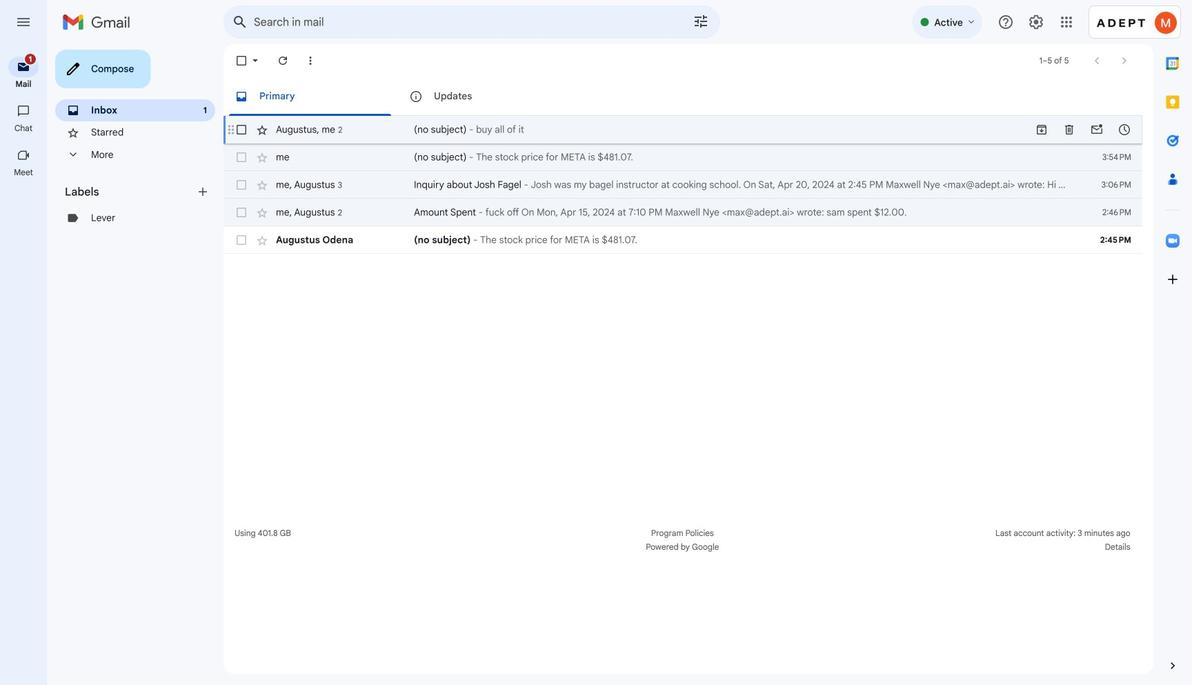 Task type: locate. For each thing, give the bounding box(es) containing it.
None checkbox
[[235, 150, 248, 164], [235, 233, 248, 247], [235, 150, 248, 164], [235, 233, 248, 247]]

1 row from the top
[[224, 116, 1142, 143]]

toolbar
[[1028, 123, 1138, 137]]

Search in mail text field
[[254, 15, 654, 29]]

updates tab
[[398, 77, 572, 116]]

heading
[[0, 79, 47, 90], [0, 123, 47, 134], [0, 167, 47, 178], [65, 185, 196, 199]]

footer
[[224, 526, 1142, 554]]

main content
[[224, 77, 1142, 254]]

primary tab
[[224, 77, 397, 116]]

advanced search options image
[[687, 8, 715, 35]]

row
[[224, 116, 1142, 143], [224, 143, 1142, 171], [224, 171, 1142, 199], [224, 199, 1142, 226], [224, 226, 1142, 254]]

None checkbox
[[235, 54, 248, 68], [235, 123, 248, 137], [235, 178, 248, 192], [235, 206, 248, 219], [235, 54, 248, 68], [235, 123, 248, 137], [235, 178, 248, 192], [235, 206, 248, 219]]

Search in mail search field
[[224, 6, 720, 39]]

3 row from the top
[[224, 171, 1142, 199]]

support image
[[998, 14, 1014, 30]]

navigation
[[0, 44, 48, 685]]

search in mail image
[[228, 10, 252, 34]]

0 horizontal spatial tab list
[[224, 77, 1142, 116]]

tab list
[[1153, 44, 1192, 635], [224, 77, 1142, 116]]



Task type: vqa. For each thing, say whether or not it's contained in the screenshot.
tab list
yes



Task type: describe. For each thing, give the bounding box(es) containing it.
5 row from the top
[[224, 226, 1142, 254]]

2 row from the top
[[224, 143, 1142, 171]]

settings image
[[1028, 14, 1044, 30]]

gmail image
[[62, 8, 137, 36]]

refresh image
[[276, 54, 290, 68]]

1 horizontal spatial tab list
[[1153, 44, 1192, 635]]

4 row from the top
[[224, 199, 1142, 226]]

main menu image
[[15, 14, 32, 30]]

more email options image
[[304, 54, 317, 68]]



